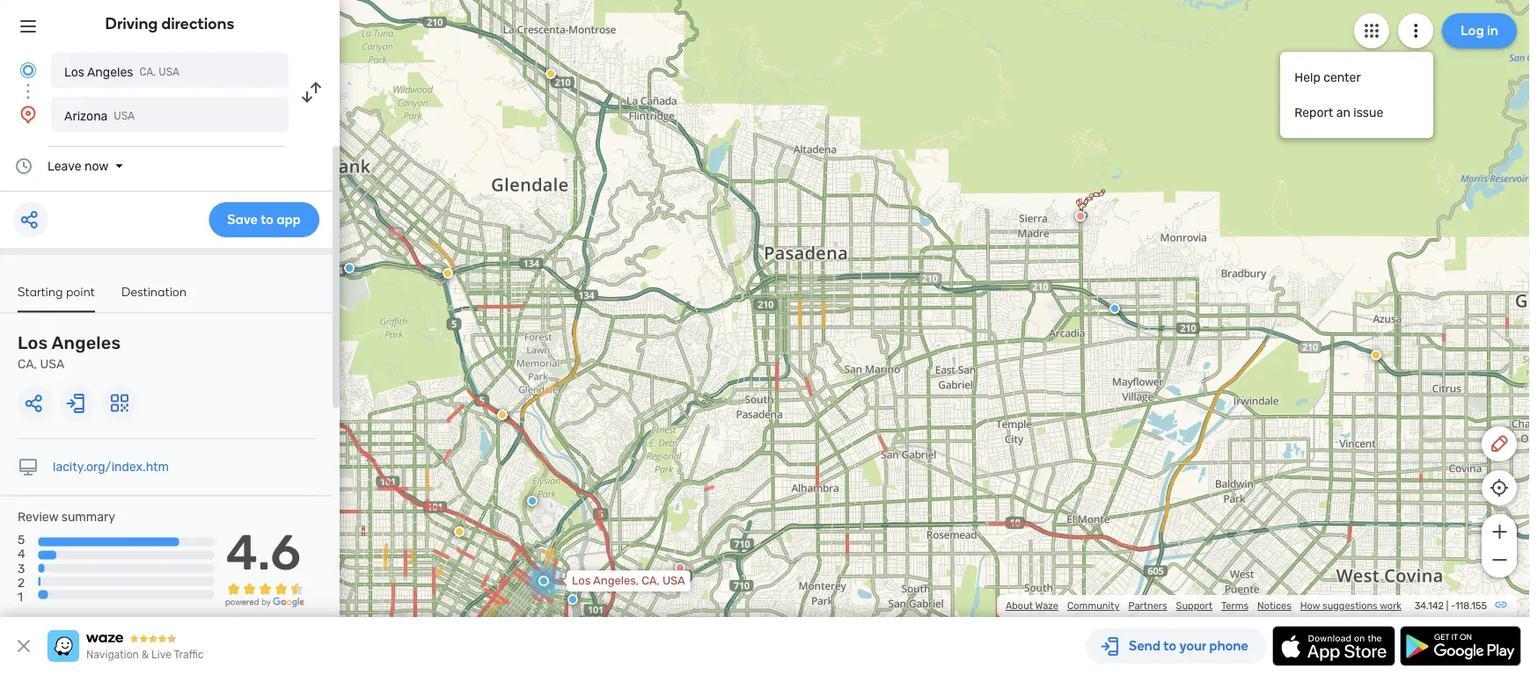 Task type: vqa. For each thing, say whether or not it's contained in the screenshot.
Fairfield
no



Task type: describe. For each thing, give the bounding box(es) containing it.
about waze link
[[1006, 601, 1059, 613]]

now
[[84, 159, 109, 173]]

4
[[18, 548, 25, 562]]

community link
[[1068, 601, 1120, 613]]

police image
[[568, 595, 578, 606]]

arizona usa
[[64, 109, 135, 123]]

summary
[[61, 510, 115, 525]]

34.142 | -118.155
[[1415, 601, 1487, 613]]

-
[[1451, 601, 1456, 613]]

2
[[18, 576, 25, 590]]

usa down driving directions
[[159, 66, 180, 78]]

about
[[1006, 601, 1033, 613]]

|
[[1447, 601, 1449, 613]]

notices link
[[1258, 601, 1292, 613]]

angeles inside los angeles ca, usa
[[52, 333, 121, 354]]

34.142
[[1415, 601, 1444, 613]]

1 vertical spatial hazard image
[[454, 527, 465, 538]]

0 horizontal spatial ca,
[[18, 357, 37, 372]]

waze
[[1036, 601, 1059, 613]]

starting
[[18, 284, 63, 299]]

lacity.org/index.htm link
[[53, 460, 169, 475]]

driving directions
[[105, 14, 234, 33]]

terms
[[1222, 601, 1249, 613]]

starting point
[[18, 284, 95, 299]]

0 horizontal spatial hazard image
[[443, 268, 453, 279]]

2 horizontal spatial hazard image
[[1371, 350, 1382, 361]]

zoom out image
[[1489, 550, 1511, 571]]

location image
[[18, 104, 39, 125]]

3
[[18, 562, 25, 576]]

traffic
[[174, 650, 204, 662]]

leave
[[48, 159, 81, 173]]

&
[[142, 650, 149, 662]]

navigation & live traffic
[[86, 650, 204, 662]]

directions
[[162, 14, 234, 33]]

2 horizontal spatial los
[[572, 575, 591, 588]]

terms link
[[1222, 601, 1249, 613]]

1 horizontal spatial hazard image
[[546, 69, 556, 79]]

0 vertical spatial ca,
[[139, 66, 156, 78]]

angeles,
[[593, 575, 639, 588]]

review
[[18, 510, 58, 525]]

destination button
[[122, 284, 187, 311]]

2 horizontal spatial police image
[[1110, 304, 1120, 314]]

5
[[18, 533, 25, 548]]

118.155
[[1456, 601, 1487, 613]]

suggestions
[[1323, 601, 1378, 613]]

los angeles, ca, usa
[[572, 575, 685, 588]]



Task type: locate. For each thing, give the bounding box(es) containing it.
1
[[18, 590, 23, 605]]

angeles up 'arizona usa'
[[87, 65, 133, 79]]

2 vertical spatial hazard image
[[1371, 350, 1382, 361]]

how suggestions work link
[[1301, 601, 1402, 613]]

4.6
[[226, 524, 301, 582]]

review summary
[[18, 510, 115, 525]]

2 horizontal spatial ca,
[[642, 575, 660, 588]]

how
[[1301, 601, 1321, 613]]

link image
[[1494, 598, 1509, 613]]

los up arizona in the left of the page
[[64, 65, 84, 79]]

lacity.org/index.htm
[[53, 460, 169, 475]]

los inside los angeles ca, usa
[[18, 333, 48, 354]]

leave now
[[48, 159, 109, 173]]

angeles down point
[[52, 333, 121, 354]]

0 vertical spatial hazard image
[[497, 410, 508, 421]]

0 horizontal spatial hazard image
[[454, 527, 465, 538]]

0 horizontal spatial police image
[[344, 263, 355, 274]]

0 horizontal spatial road closed image
[[675, 563, 686, 574]]

1 vertical spatial police image
[[1110, 304, 1120, 314]]

0 vertical spatial angeles
[[87, 65, 133, 79]]

police image
[[344, 263, 355, 274], [1110, 304, 1120, 314], [527, 496, 538, 507]]

los down starting point button
[[18, 333, 48, 354]]

0 vertical spatial hazard image
[[546, 69, 556, 79]]

work
[[1380, 601, 1402, 613]]

1 horizontal spatial los
[[64, 65, 84, 79]]

support
[[1176, 601, 1213, 613]]

arizona
[[64, 109, 108, 123]]

point
[[66, 284, 95, 299]]

angeles
[[87, 65, 133, 79], [52, 333, 121, 354]]

los angeles ca, usa
[[64, 65, 180, 79], [18, 333, 121, 372]]

1 vertical spatial los
[[18, 333, 48, 354]]

1 vertical spatial ca,
[[18, 357, 37, 372]]

5 4 3 2 1
[[18, 533, 25, 605]]

about waze community partners support terms notices how suggestions work
[[1006, 601, 1402, 613]]

partners
[[1129, 601, 1168, 613]]

clock image
[[13, 156, 34, 177]]

usa down starting point button
[[40, 357, 65, 372]]

1 vertical spatial angeles
[[52, 333, 121, 354]]

support link
[[1176, 601, 1213, 613]]

x image
[[13, 636, 34, 657]]

2 vertical spatial police image
[[527, 496, 538, 507]]

2 vertical spatial los
[[572, 575, 591, 588]]

usa right 'angeles,'
[[663, 575, 685, 588]]

0 horizontal spatial los
[[18, 333, 48, 354]]

starting point button
[[18, 284, 95, 313]]

usa inside 'arizona usa'
[[114, 110, 135, 122]]

ca,
[[139, 66, 156, 78], [18, 357, 37, 372], [642, 575, 660, 588]]

ca, right 'angeles,'
[[642, 575, 660, 588]]

1 vertical spatial road closed image
[[675, 563, 686, 574]]

1 horizontal spatial ca,
[[139, 66, 156, 78]]

los up police image
[[572, 575, 591, 588]]

destination
[[122, 284, 187, 299]]

hazard image
[[497, 410, 508, 421], [454, 527, 465, 538]]

pencil image
[[1489, 434, 1510, 455]]

notices
[[1258, 601, 1292, 613]]

1 horizontal spatial road closed image
[[1076, 211, 1086, 222]]

ca, down the driving
[[139, 66, 156, 78]]

usa
[[159, 66, 180, 78], [114, 110, 135, 122], [40, 357, 65, 372], [663, 575, 685, 588]]

1 horizontal spatial police image
[[527, 496, 538, 507]]

los
[[64, 65, 84, 79], [18, 333, 48, 354], [572, 575, 591, 588]]

live
[[151, 650, 172, 662]]

hazard image
[[546, 69, 556, 79], [443, 268, 453, 279], [1371, 350, 1382, 361]]

los angeles ca, usa down starting point button
[[18, 333, 121, 372]]

computer image
[[18, 457, 39, 478]]

driving
[[105, 14, 158, 33]]

1 vertical spatial hazard image
[[443, 268, 453, 279]]

0 vertical spatial road closed image
[[1076, 211, 1086, 222]]

navigation
[[86, 650, 139, 662]]

ca, down starting point button
[[18, 357, 37, 372]]

1 vertical spatial los angeles ca, usa
[[18, 333, 121, 372]]

0 vertical spatial los
[[64, 65, 84, 79]]

road closed image
[[1076, 211, 1086, 222], [675, 563, 686, 574]]

los angeles ca, usa down the driving
[[64, 65, 180, 79]]

1 horizontal spatial hazard image
[[497, 410, 508, 421]]

community
[[1068, 601, 1120, 613]]

0 vertical spatial los angeles ca, usa
[[64, 65, 180, 79]]

2 vertical spatial ca,
[[642, 575, 660, 588]]

0 vertical spatial police image
[[344, 263, 355, 274]]

partners link
[[1129, 601, 1168, 613]]

zoom in image
[[1489, 522, 1511, 543]]

current location image
[[18, 60, 39, 81]]

usa right arizona in the left of the page
[[114, 110, 135, 122]]



